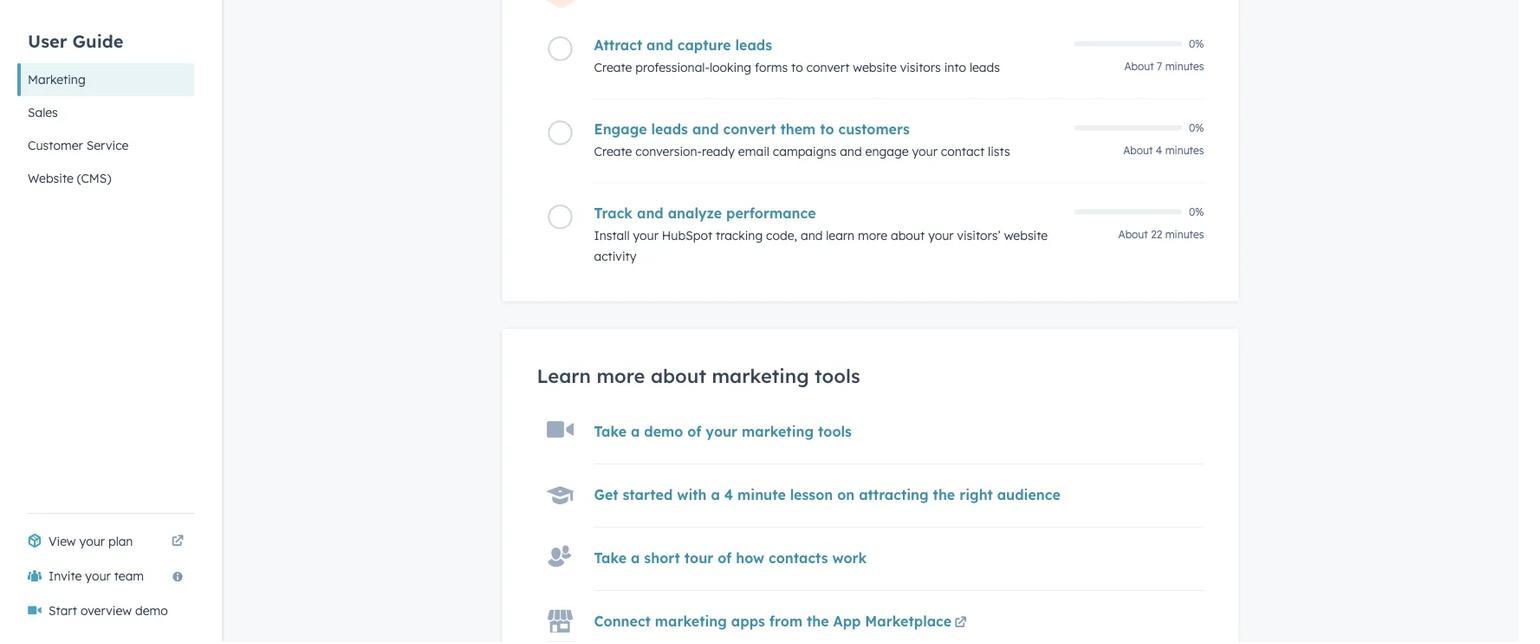 Task type: describe. For each thing, give the bounding box(es) containing it.
and right track
[[637, 205, 664, 222]]

learn more about marketing tools
[[537, 364, 861, 388]]

and inside attract and capture leads create professional-looking forms to convert website visitors into leads
[[647, 36, 674, 54]]

attract and capture leads create professional-looking forms to convert website visitors into leads
[[594, 36, 1000, 75]]

contact
[[942, 144, 985, 159]]

0 horizontal spatial about
[[651, 364, 707, 388]]

1 vertical spatial a
[[711, 487, 720, 504]]

demo for overview
[[135, 603, 168, 619]]

user
[[28, 30, 67, 52]]

leads inside engage leads and convert them to customers create conversion-ready email campaigns and engage your contact lists
[[652, 120, 688, 138]]

tracking
[[716, 228, 763, 243]]

sales
[[28, 105, 58, 120]]

minutes for engage leads and convert them to customers
[[1166, 144, 1205, 157]]

team
[[114, 569, 144, 584]]

start overview demo link
[[17, 594, 194, 629]]

0 vertical spatial of
[[688, 424, 702, 441]]

about for engage leads and convert them to customers
[[1124, 144, 1154, 157]]

code,
[[767, 228, 798, 243]]

marketing
[[28, 72, 86, 87]]

hubspot
[[662, 228, 713, 243]]

invite
[[49, 569, 82, 584]]

create inside attract and capture leads create professional-looking forms to convert website visitors into leads
[[594, 60, 632, 75]]

into
[[945, 60, 967, 75]]

a for short
[[631, 550, 640, 567]]

capture
[[678, 36, 732, 54]]

marketplace
[[866, 613, 952, 631]]

take a demo of your marketing tools link
[[594, 424, 852, 441]]

0% for track and analyze performance
[[1190, 206, 1205, 219]]

short
[[645, 550, 681, 567]]

take a short tour of how contacts work
[[594, 550, 867, 567]]

about for attract and capture leads
[[1125, 60, 1155, 73]]

marketing button
[[17, 63, 194, 96]]

minutes for attract and capture leads
[[1166, 60, 1205, 73]]

customer
[[28, 138, 83, 153]]

engage leads and convert them to customers create conversion-ready email campaigns and engage your contact lists
[[594, 120, 1011, 159]]

conversion-
[[636, 144, 702, 159]]

your right install
[[633, 228, 659, 243]]

with
[[677, 487, 707, 504]]

22
[[1152, 228, 1163, 241]]

professional-
[[636, 60, 710, 75]]

0 horizontal spatial the
[[807, 613, 829, 631]]

service
[[86, 138, 129, 153]]

engage leads and convert them to customers button
[[594, 120, 1064, 138]]

attract and capture leads button
[[594, 36, 1064, 54]]

customer service button
[[17, 129, 194, 162]]

and up ready
[[693, 120, 719, 138]]

contacts
[[769, 550, 829, 567]]

user guide
[[28, 30, 124, 52]]

guide
[[72, 30, 124, 52]]

start overview demo
[[49, 603, 168, 619]]

take for take a short tour of how contacts work
[[594, 550, 627, 567]]

app
[[834, 613, 861, 631]]

track
[[594, 205, 633, 222]]

take for take a demo of your marketing tools
[[594, 424, 627, 441]]

1 vertical spatial marketing
[[742, 424, 814, 441]]

customer service
[[28, 138, 129, 153]]

performance
[[727, 205, 816, 222]]

connect marketing apps from the app marketplace link
[[594, 613, 970, 635]]

overview
[[81, 603, 132, 619]]

lesson
[[790, 487, 833, 504]]

learn
[[827, 228, 855, 243]]

right
[[960, 487, 994, 504]]

about for track and analyze performance
[[1119, 228, 1149, 241]]

them
[[781, 120, 816, 138]]

get started with a 4 minute lesson on attracting the right audience link
[[594, 487, 1061, 504]]

invite your team button
[[17, 559, 194, 594]]

from
[[770, 613, 803, 631]]

how
[[736, 550, 765, 567]]

attracting
[[859, 487, 929, 504]]

install
[[594, 228, 630, 243]]

2 vertical spatial marketing
[[655, 613, 727, 631]]

connect marketing apps from the app marketplace
[[594, 613, 952, 631]]

your inside button
[[85, 569, 111, 584]]

convert inside attract and capture leads create professional-looking forms to convert website visitors into leads
[[807, 60, 850, 75]]

a for demo
[[631, 424, 640, 441]]

forms
[[755, 60, 788, 75]]

and down engage leads and convert them to customers button
[[840, 144, 862, 159]]

website (cms)
[[28, 171, 111, 186]]

connect
[[594, 613, 651, 631]]

your inside engage leads and convert them to customers create conversion-ready email campaigns and engage your contact lists
[[913, 144, 938, 159]]

view your plan
[[49, 534, 133, 549]]

create inside engage leads and convert them to customers create conversion-ready email campaigns and engage your contact lists
[[594, 144, 632, 159]]

0 vertical spatial the
[[933, 487, 956, 504]]

0 vertical spatial tools
[[815, 364, 861, 388]]

more inside track and analyze performance install your hubspot tracking code, and learn more about your visitors' website activity
[[858, 228, 888, 243]]

1 horizontal spatial leads
[[736, 36, 773, 54]]



Task type: vqa. For each thing, say whether or not it's contained in the screenshot.
Back to all emails
no



Task type: locate. For each thing, give the bounding box(es) containing it.
marketing up minute
[[742, 424, 814, 441]]

1 vertical spatial more
[[597, 364, 645, 388]]

1 vertical spatial leads
[[970, 60, 1000, 75]]

looking
[[710, 60, 752, 75]]

attract
[[594, 36, 643, 54]]

convert down attract and capture leads button
[[807, 60, 850, 75]]

0 vertical spatial website
[[853, 60, 897, 75]]

about
[[891, 228, 925, 243], [651, 364, 707, 388]]

1 horizontal spatial about
[[891, 228, 925, 243]]

website inside attract and capture leads create professional-looking forms to convert website visitors into leads
[[853, 60, 897, 75]]

0 horizontal spatial more
[[597, 364, 645, 388]]

track and analyze performance install your hubspot tracking code, and learn more about your visitors' website activity
[[594, 205, 1048, 264]]

work
[[833, 550, 867, 567]]

learn
[[537, 364, 591, 388]]

marketing up take a demo of your marketing tools
[[712, 364, 810, 388]]

view
[[49, 534, 76, 549]]

invite your team
[[49, 569, 144, 584]]

create
[[594, 60, 632, 75], [594, 144, 632, 159]]

take a short tour of how contacts work link
[[594, 550, 867, 567]]

your down learn more about marketing tools
[[706, 424, 738, 441]]

0 vertical spatial create
[[594, 60, 632, 75]]

about left 22
[[1119, 228, 1149, 241]]

1 horizontal spatial more
[[858, 228, 888, 243]]

visitors'
[[958, 228, 1001, 243]]

more right the learn in the bottom left of the page
[[597, 364, 645, 388]]

website
[[853, 60, 897, 75], [1005, 228, 1048, 243]]

plan
[[108, 534, 133, 549]]

ready
[[702, 144, 735, 159]]

of
[[688, 424, 702, 441], [718, 550, 732, 567]]

more right learn
[[858, 228, 888, 243]]

minutes down about 7 minutes
[[1166, 144, 1205, 157]]

about up take a demo of your marketing tools
[[651, 364, 707, 388]]

1 vertical spatial 0%
[[1190, 122, 1205, 135]]

2 vertical spatial about
[[1119, 228, 1149, 241]]

to inside attract and capture leads create professional-looking forms to convert website visitors into leads
[[792, 60, 804, 75]]

minutes for track and analyze performance
[[1166, 228, 1205, 241]]

1 vertical spatial convert
[[724, 120, 777, 138]]

link opens in a new window image inside view your plan link
[[172, 536, 184, 548]]

demo up started
[[645, 424, 684, 441]]

0%
[[1190, 38, 1205, 51], [1190, 122, 1205, 135], [1190, 206, 1205, 219]]

leads right into
[[970, 60, 1000, 75]]

leads up conversion-
[[652, 120, 688, 138]]

a up started
[[631, 424, 640, 441]]

minutes right 7
[[1166, 60, 1205, 73]]

1 vertical spatial to
[[820, 120, 835, 138]]

1 horizontal spatial website
[[1005, 228, 1048, 243]]

the left "right"
[[933, 487, 956, 504]]

apps
[[732, 613, 766, 631]]

3 0% from the top
[[1190, 206, 1205, 219]]

0 vertical spatial 4
[[1157, 144, 1163, 157]]

minutes right 22
[[1166, 228, 1205, 241]]

2 vertical spatial minutes
[[1166, 228, 1205, 241]]

2 horizontal spatial leads
[[970, 60, 1000, 75]]

demo
[[645, 424, 684, 441], [135, 603, 168, 619]]

and
[[647, 36, 674, 54], [693, 120, 719, 138], [840, 144, 862, 159], [637, 205, 664, 222], [801, 228, 823, 243]]

0% up about 22 minutes at top
[[1190, 206, 1205, 219]]

1 vertical spatial of
[[718, 550, 732, 567]]

your left team
[[85, 569, 111, 584]]

0 horizontal spatial of
[[688, 424, 702, 441]]

convert up email at the top
[[724, 120, 777, 138]]

1 vertical spatial about
[[651, 364, 707, 388]]

2 0% from the top
[[1190, 122, 1205, 135]]

4
[[1157, 144, 1163, 157], [725, 487, 734, 504]]

analyze
[[668, 205, 722, 222]]

your left plan
[[79, 534, 105, 549]]

convert inside engage leads and convert them to customers create conversion-ready email campaigns and engage your contact lists
[[724, 120, 777, 138]]

about right learn
[[891, 228, 925, 243]]

7
[[1158, 60, 1163, 73]]

user guide views element
[[17, 0, 194, 195]]

0 vertical spatial convert
[[807, 60, 850, 75]]

to inside engage leads and convert them to customers create conversion-ready email campaigns and engage your contact lists
[[820, 120, 835, 138]]

0 horizontal spatial website
[[853, 60, 897, 75]]

create down attract
[[594, 60, 632, 75]]

the left app
[[807, 613, 829, 631]]

2 vertical spatial a
[[631, 550, 640, 567]]

2 take from the top
[[594, 550, 627, 567]]

0 vertical spatial about
[[891, 228, 925, 243]]

your left visitors'
[[929, 228, 954, 243]]

a right with
[[711, 487, 720, 504]]

demo for a
[[645, 424, 684, 441]]

1 vertical spatial minutes
[[1166, 144, 1205, 157]]

about 22 minutes
[[1119, 228, 1205, 241]]

your
[[913, 144, 938, 159], [633, 228, 659, 243], [929, 228, 954, 243], [706, 424, 738, 441], [79, 534, 105, 549], [85, 569, 111, 584]]

take left "short"
[[594, 550, 627, 567]]

1 vertical spatial demo
[[135, 603, 168, 619]]

of left the 'how'
[[718, 550, 732, 567]]

website inside track and analyze performance install your hubspot tracking code, and learn more about your visitors' website activity
[[1005, 228, 1048, 243]]

0 horizontal spatial convert
[[724, 120, 777, 138]]

marketing left apps
[[655, 613, 727, 631]]

website
[[28, 171, 74, 186]]

a
[[631, 424, 640, 441], [711, 487, 720, 504], [631, 550, 640, 567]]

campaigns
[[773, 144, 837, 159]]

and down track and analyze performance button
[[801, 228, 823, 243]]

a left "short"
[[631, 550, 640, 567]]

audience
[[998, 487, 1061, 504]]

1 0% from the top
[[1190, 38, 1205, 51]]

1 take from the top
[[594, 424, 627, 441]]

4 down 7
[[1157, 144, 1163, 157]]

email
[[739, 144, 770, 159]]

2 minutes from the top
[[1166, 144, 1205, 157]]

2 create from the top
[[594, 144, 632, 159]]

view your plan link
[[17, 525, 194, 559]]

engage
[[866, 144, 909, 159]]

2 vertical spatial leads
[[652, 120, 688, 138]]

1 horizontal spatial convert
[[807, 60, 850, 75]]

leads up forms
[[736, 36, 773, 54]]

0 vertical spatial minutes
[[1166, 60, 1205, 73]]

lists
[[989, 144, 1011, 159]]

0 vertical spatial leads
[[736, 36, 773, 54]]

website left visitors
[[853, 60, 897, 75]]

on
[[838, 487, 855, 504]]

about 7 minutes
[[1125, 60, 1205, 73]]

0 vertical spatial take
[[594, 424, 627, 441]]

3 minutes from the top
[[1166, 228, 1205, 241]]

of down learn more about marketing tools
[[688, 424, 702, 441]]

1 vertical spatial the
[[807, 613, 829, 631]]

2 vertical spatial 0%
[[1190, 206, 1205, 219]]

engage
[[594, 120, 647, 138]]

1 vertical spatial 4
[[725, 487, 734, 504]]

1 horizontal spatial to
[[820, 120, 835, 138]]

to right them
[[820, 120, 835, 138]]

activity
[[594, 249, 637, 264]]

about up 22
[[1124, 144, 1154, 157]]

started
[[623, 487, 673, 504]]

start
[[49, 603, 77, 619]]

0 horizontal spatial demo
[[135, 603, 168, 619]]

website right visitors'
[[1005, 228, 1048, 243]]

(cms)
[[77, 171, 111, 186]]

take
[[594, 424, 627, 441], [594, 550, 627, 567]]

1 vertical spatial about
[[1124, 144, 1154, 157]]

create down engage
[[594, 144, 632, 159]]

about inside track and analyze performance install your hubspot tracking code, and learn more about your visitors' website activity
[[891, 228, 925, 243]]

more
[[858, 228, 888, 243], [597, 364, 645, 388]]

0% up about 4 minutes
[[1190, 122, 1205, 135]]

get started with a 4 minute lesson on attracting the right audience
[[594, 487, 1061, 504]]

link opens in a new window image
[[172, 536, 184, 548], [955, 614, 967, 635], [955, 618, 967, 630]]

leads
[[736, 36, 773, 54], [970, 60, 1000, 75], [652, 120, 688, 138]]

0 horizontal spatial to
[[792, 60, 804, 75]]

1 vertical spatial website
[[1005, 228, 1048, 243]]

1 vertical spatial create
[[594, 144, 632, 159]]

1 horizontal spatial of
[[718, 550, 732, 567]]

link opens in a new window image
[[172, 532, 184, 552]]

marketing
[[712, 364, 810, 388], [742, 424, 814, 441], [655, 613, 727, 631]]

0 vertical spatial demo
[[645, 424, 684, 441]]

4 left minute
[[725, 487, 734, 504]]

take up get
[[594, 424, 627, 441]]

1 create from the top
[[594, 60, 632, 75]]

about 4 minutes
[[1124, 144, 1205, 157]]

about
[[1125, 60, 1155, 73], [1124, 144, 1154, 157], [1119, 228, 1149, 241]]

1 horizontal spatial the
[[933, 487, 956, 504]]

1 horizontal spatial demo
[[645, 424, 684, 441]]

0% for attract and capture leads
[[1190, 38, 1205, 51]]

your right engage
[[913, 144, 938, 159]]

to
[[792, 60, 804, 75], [820, 120, 835, 138]]

0 horizontal spatial leads
[[652, 120, 688, 138]]

visitors
[[901, 60, 941, 75]]

1 vertical spatial take
[[594, 550, 627, 567]]

and up professional-
[[647, 36, 674, 54]]

customers
[[839, 120, 910, 138]]

convert
[[807, 60, 850, 75], [724, 120, 777, 138]]

the
[[933, 487, 956, 504], [807, 613, 829, 631]]

about left 7
[[1125, 60, 1155, 73]]

1 horizontal spatial 4
[[1157, 144, 1163, 157]]

demo down team
[[135, 603, 168, 619]]

tour
[[685, 550, 714, 567]]

0 vertical spatial marketing
[[712, 364, 810, 388]]

0% for engage leads and convert them to customers
[[1190, 122, 1205, 135]]

0 vertical spatial more
[[858, 228, 888, 243]]

take a demo of your marketing tools
[[594, 424, 852, 441]]

to right forms
[[792, 60, 804, 75]]

1 minutes from the top
[[1166, 60, 1205, 73]]

0 vertical spatial 0%
[[1190, 38, 1205, 51]]

get
[[594, 487, 619, 504]]

0 vertical spatial a
[[631, 424, 640, 441]]

1 vertical spatial tools
[[819, 424, 852, 441]]

0 vertical spatial to
[[792, 60, 804, 75]]

website (cms) button
[[17, 162, 194, 195]]

minutes
[[1166, 60, 1205, 73], [1166, 144, 1205, 157], [1166, 228, 1205, 241]]

sales button
[[17, 96, 194, 129]]

0% up about 7 minutes
[[1190, 38, 1205, 51]]

track and analyze performance button
[[594, 205, 1064, 222]]

0 horizontal spatial 4
[[725, 487, 734, 504]]

minute
[[738, 487, 786, 504]]

0 vertical spatial about
[[1125, 60, 1155, 73]]



